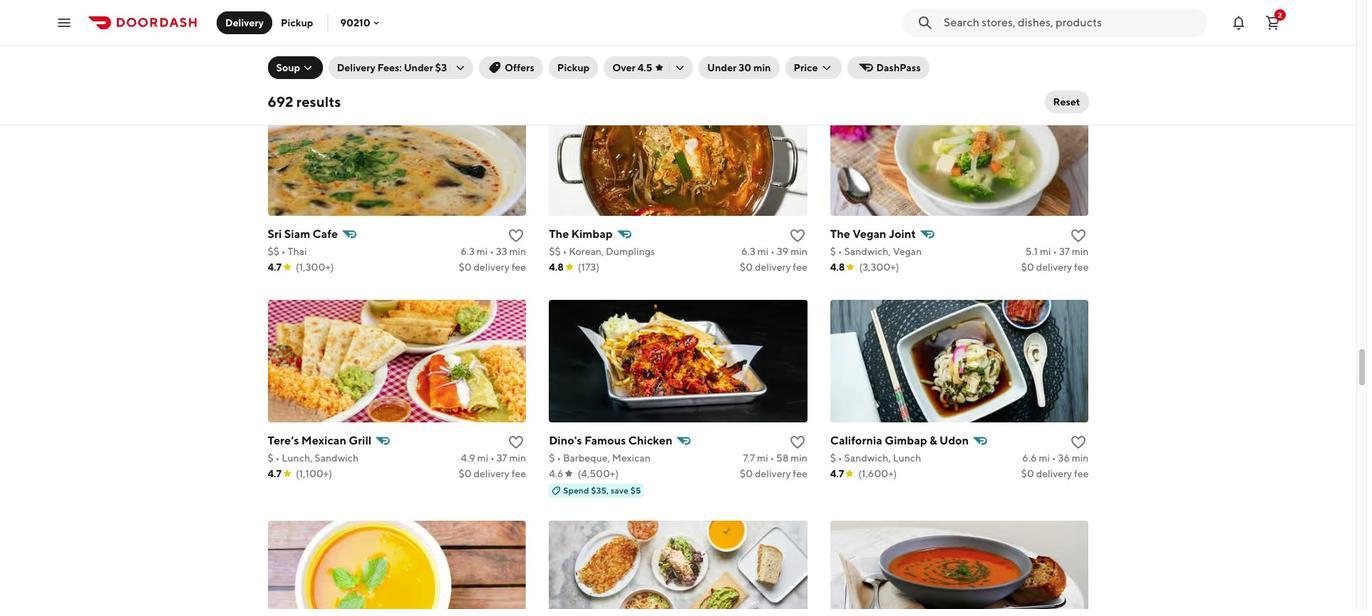 Task type: locate. For each thing, give the bounding box(es) containing it.
692 results
[[268, 93, 341, 110]]

$ • barbeque, mexican
[[549, 453, 651, 464]]

delivery down 2.2 mi • 33 min
[[1037, 40, 1073, 52]]

$​0 delivery fee for chicken
[[740, 468, 808, 480]]

4.6 up spend
[[549, 468, 564, 480]]

0 horizontal spatial pickup
[[281, 17, 313, 28]]

udon
[[940, 434, 969, 448]]

(3,300+)
[[860, 261, 900, 273]]

4.5 left (4,100+)
[[549, 40, 564, 52]]

$5 right to at left
[[340, 58, 350, 68]]

1 vertical spatial sandwich,
[[845, 453, 891, 464]]

vegan
[[853, 227, 887, 241], [893, 246, 922, 257]]

min right the 30
[[754, 62, 771, 73]]

the up korean,
[[549, 227, 569, 241]]

1 horizontal spatial 6.3
[[742, 246, 756, 257]]

4.6 up "price" "button"
[[831, 40, 845, 52]]

1 vertical spatial 4.5
[[638, 62, 653, 73]]

0 horizontal spatial the
[[549, 227, 569, 241]]

4.8 left (173)
[[549, 261, 564, 273]]

mexican
[[302, 434, 347, 448], [612, 453, 651, 464]]

$​0 delivery fee down 2.2 mi • 33 min
[[1022, 40, 1089, 52]]

(1,900+)
[[859, 40, 898, 52]]

mi for tere's mexican grill
[[478, 453, 489, 464]]

sandwich, down the vegan joint on the top right of the page
[[845, 246, 891, 257]]

20% off, up to $5
[[282, 58, 350, 68]]

mi for zinqué (zin-kae)
[[1040, 25, 1051, 36]]

4.7 down tere's
[[268, 468, 282, 480]]

$​0 delivery fee for joint
[[1022, 261, 1089, 273]]

min right 4.9
[[510, 453, 526, 464]]

$$ for sri siam cafe
[[268, 246, 280, 257]]

4.6 for dino's famous chicken
[[549, 468, 564, 480]]

fee down store search: begin typing to search for stores available on doordash text field
[[1075, 40, 1089, 52]]

fee up offers
[[512, 40, 526, 52]]

pickup button down (4,100+)
[[549, 56, 599, 79]]

joint
[[889, 227, 916, 241]]

1 horizontal spatial 33
[[1059, 25, 1070, 36]]

2 sandwich, from the top
[[845, 453, 891, 464]]

delivery down the 4.9 mi • 37 min
[[474, 468, 510, 480]]

$$ • thai
[[268, 246, 307, 257]]

delivery left sotta
[[225, 17, 264, 28]]

delivery inside button
[[225, 17, 264, 28]]

pickup down (4,100+)
[[558, 62, 590, 73]]

the
[[549, 227, 569, 241], [831, 227, 851, 241]]

delivery down 5.1 mi • 37 min
[[1037, 261, 1073, 273]]

fee down 6.6 mi • 36 min at the bottom of page
[[1075, 468, 1089, 480]]

2 horizontal spatial 4.8
[[831, 261, 845, 273]]

breakfast,
[[288, 25, 333, 36]]

sandwich
[[335, 25, 380, 36], [315, 453, 359, 464]]

delivery for grill
[[474, 468, 510, 480]]

mi for sri siam cafe
[[477, 246, 488, 257]]

click to add this store to your saved list image up 2.2 mi • 33 min
[[1071, 6, 1088, 23]]

$​0 delivery fee down 7.7 mi • 58 min
[[740, 468, 808, 480]]

$$
[[268, 25, 280, 36], [831, 25, 842, 36], [268, 246, 280, 257], [549, 246, 561, 257]]

click to add this store to your saved list image for california gimbap & udon
[[1071, 434, 1088, 451]]

1 vertical spatial delivery
[[337, 62, 376, 73]]

0 vertical spatial 4.5
[[549, 40, 564, 52]]

click to add this store to your saved list image for zinqué (zin-kae)
[[1071, 6, 1088, 23]]

the for the vegan joint
[[831, 227, 851, 241]]

fee down the 4.9 mi • 37 min
[[512, 468, 526, 480]]

6.3
[[461, 246, 475, 257], [742, 246, 756, 257]]

fee for kae)
[[1075, 40, 1089, 52]]

off,
[[302, 58, 315, 68]]

fee for grill
[[512, 468, 526, 480]]

7.7
[[743, 453, 755, 464]]

6.3 mi • 39 min
[[742, 246, 808, 257]]

kimbap
[[572, 227, 613, 241]]

0 horizontal spatial 33
[[496, 246, 508, 257]]

fee down 7.7 mi • 58 min
[[793, 468, 808, 480]]

(1,300+)
[[296, 261, 334, 273]]

fee for joint
[[1075, 261, 1089, 273]]

delivery for joint
[[1037, 261, 1073, 273]]

lunch
[[893, 453, 922, 464]]

1 under from the left
[[404, 62, 433, 73]]

$​0 delivery fee for &
[[1022, 468, 1089, 480]]

delivery for chicken
[[755, 468, 791, 480]]

4.6
[[831, 40, 845, 52], [549, 468, 564, 480]]

the vegan joint
[[831, 227, 916, 241]]

$​0 for joint
[[1022, 261, 1035, 273]]

$​0 delivery fee down 6.6 mi • 36 min at the bottom of page
[[1022, 468, 1089, 480]]

famous
[[585, 434, 626, 448]]

1 6.3 from the left
[[461, 246, 475, 257]]

1 vertical spatial $5
[[631, 485, 641, 496]]

0 vertical spatial 4.6
[[831, 40, 845, 52]]

$​0 delivery fee for grill
[[459, 468, 526, 480]]

$5
[[340, 58, 350, 68], [631, 485, 641, 496]]

delivery
[[225, 17, 264, 28], [337, 62, 376, 73]]

top
[[359, 58, 374, 68]]

1 vertical spatial sandwich
[[315, 453, 359, 464]]

2.2 mi • 33 min
[[1024, 25, 1089, 36]]

1 horizontal spatial vegan
[[893, 246, 922, 257]]

delivery button
[[217, 11, 272, 34]]

$ • sandwich, vegan
[[831, 246, 922, 257]]

pickup button up (2,900+)
[[272, 11, 322, 34]]

click to add this store to your saved list image up the 4.9 mi • 37 min
[[508, 434, 525, 451]]

0 vertical spatial sandwich
[[335, 25, 380, 36]]

1 vertical spatial pickup button
[[549, 56, 599, 79]]

0 vertical spatial mexican
[[302, 434, 347, 448]]

$$ down the kimbap
[[549, 246, 561, 257]]

vegan down joint
[[893, 246, 922, 257]]

over
[[613, 62, 636, 73]]

$$ • chicken, french
[[831, 25, 925, 36]]

delivery for delivery
[[225, 17, 264, 28]]

$ down tere's
[[268, 453, 274, 464]]

$ down dino's
[[549, 453, 555, 464]]

4.5 right over
[[638, 62, 653, 73]]

mi
[[1040, 25, 1051, 36], [477, 246, 488, 257], [758, 246, 769, 257], [1040, 246, 1052, 257], [478, 453, 489, 464], [757, 453, 769, 464], [1039, 453, 1050, 464]]

grill
[[349, 434, 372, 448]]

click to add this store to your saved list image for the vegan joint
[[1071, 227, 1088, 244]]

4.7
[[268, 261, 282, 273], [268, 468, 282, 480], [831, 468, 845, 480]]

0 vertical spatial 33
[[1059, 25, 1070, 36]]

1 horizontal spatial the
[[831, 227, 851, 241]]

0 vertical spatial vegan
[[853, 227, 887, 241]]

4.7 down "$$ • thai"
[[268, 261, 282, 273]]

$​0 for kae)
[[1022, 40, 1035, 52]]

1 horizontal spatial 4.5
[[638, 62, 653, 73]]

1 horizontal spatial pickup
[[558, 62, 590, 73]]

soup button
[[268, 56, 323, 79]]

2 the from the left
[[831, 227, 851, 241]]

$$ down sri
[[268, 246, 280, 257]]

$$ down the zinqué
[[831, 25, 842, 36]]

$3
[[435, 62, 447, 73]]

fee down "6.3 mi • 39 min"
[[793, 261, 808, 273]]

$​0 delivery fee down the 4.9 mi • 37 min
[[459, 468, 526, 480]]

delivery down 7.7 mi • 58 min
[[755, 468, 791, 480]]

min left korean,
[[510, 246, 526, 257]]

2 6.3 from the left
[[742, 246, 756, 257]]

click to add this store to your saved list image
[[1071, 6, 1088, 23], [508, 434, 525, 451], [1071, 434, 1088, 451]]

1 sandwich, from the top
[[845, 246, 891, 257]]

fee
[[512, 40, 526, 52], [793, 40, 808, 52], [1075, 40, 1089, 52], [512, 261, 526, 273], [793, 261, 808, 273], [1075, 261, 1089, 273], [512, 468, 526, 480], [793, 468, 808, 480], [1075, 468, 1089, 480]]

click to add this store to your saved list image up "6.3 mi • 39 min"
[[789, 227, 806, 244]]

4.8 down $ • sandwich, vegan
[[831, 261, 845, 273]]

4.8 up 20%
[[268, 40, 282, 52]]

0 horizontal spatial pickup button
[[272, 11, 322, 34]]

$$ • korean, dumplings
[[549, 246, 655, 257]]

min right 5.1
[[1072, 246, 1089, 257]]

delivery down 6.3 mi • 33 min
[[474, 261, 510, 273]]

dino's famous chicken
[[549, 434, 673, 448]]

0 horizontal spatial $5
[[340, 58, 350, 68]]

1 vertical spatial 37
[[497, 453, 508, 464]]

under inside button
[[708, 62, 737, 73]]

$ for dino's
[[549, 453, 555, 464]]

click to add this store to your saved list image up 7.7 mi • 58 min
[[789, 434, 806, 451]]

mi for the kimbap
[[758, 246, 769, 257]]

min right 36
[[1072, 453, 1089, 464]]

37 right 5.1
[[1060, 246, 1070, 257]]

2 under from the left
[[708, 62, 737, 73]]

delivery left rated
[[337, 62, 376, 73]]

4.8 for the kimbap
[[549, 261, 564, 273]]

under left the 30
[[708, 62, 737, 73]]

$ down the vegan joint on the top right of the page
[[831, 246, 837, 257]]

33
[[1059, 25, 1070, 36], [496, 246, 508, 257]]

$5 right save
[[631, 485, 641, 496]]

1 vertical spatial 4.6
[[549, 468, 564, 480]]

$ • sandwich, lunch
[[831, 453, 922, 464]]

under left $3
[[404, 62, 433, 73]]

0 vertical spatial sandwich,
[[845, 246, 891, 257]]

0 horizontal spatial under
[[404, 62, 433, 73]]

open menu image
[[56, 14, 73, 31]]

0 vertical spatial $5
[[340, 58, 350, 68]]

1 horizontal spatial 4.8
[[549, 261, 564, 273]]

$ down california
[[831, 453, 837, 464]]

click to add this store to your saved list image up 6.6 mi • 36 min at the bottom of page
[[1071, 434, 1088, 451]]

1 horizontal spatial 37
[[1060, 246, 1070, 257]]

mexican down chicken
[[612, 453, 651, 464]]

delivery
[[474, 40, 510, 52], [755, 40, 791, 52], [1037, 40, 1073, 52], [474, 261, 510, 273], [755, 261, 791, 273], [1037, 261, 1073, 273], [474, 468, 510, 480], [755, 468, 791, 480], [1037, 468, 1073, 480]]

pickup button
[[272, 11, 322, 34], [549, 56, 599, 79]]

min right 39
[[791, 246, 808, 257]]

sandwich, up (1,600+)
[[845, 453, 891, 464]]

1 vertical spatial pickup
[[558, 62, 590, 73]]

0 horizontal spatial 4.6
[[549, 468, 564, 480]]

pickup up (2,900+)
[[281, 17, 313, 28]]

1 horizontal spatial under
[[708, 62, 737, 73]]

(1,600+)
[[859, 468, 897, 480]]

0 horizontal spatial mexican
[[302, 434, 347, 448]]

7.7 mi • 58 min
[[743, 453, 808, 464]]

3 items, open order cart image
[[1265, 14, 1282, 31]]

sandwich down tere's mexican grill
[[315, 453, 359, 464]]

$​0 delivery fee
[[459, 40, 526, 52], [740, 40, 808, 52], [1022, 40, 1089, 52], [459, 261, 526, 273], [740, 261, 808, 273], [1022, 261, 1089, 273], [459, 468, 526, 480], [740, 468, 808, 480], [1022, 468, 1089, 480]]

delivery down 6.6 mi • 36 min at the bottom of page
[[1037, 468, 1073, 480]]

mexican up $ • lunch, sandwich
[[302, 434, 347, 448]]

•
[[282, 25, 286, 36], [844, 25, 849, 36], [1053, 25, 1057, 36], [282, 246, 286, 257], [490, 246, 494, 257], [563, 246, 567, 257], [771, 246, 775, 257], [839, 246, 843, 257], [1054, 246, 1058, 257], [276, 453, 280, 464], [491, 453, 495, 464], [557, 453, 561, 464], [771, 453, 775, 464], [839, 453, 843, 464], [1052, 453, 1057, 464]]

$​0 for grill
[[459, 468, 472, 480]]

min inside button
[[754, 62, 771, 73]]

$​0 delivery fee down 5.1 mi • 37 min
[[1022, 261, 1089, 273]]

30
[[739, 62, 752, 73]]

sandwich up top
[[335, 25, 380, 36]]

37 right 4.9
[[497, 453, 508, 464]]

90210 button
[[340, 17, 382, 28]]

sandwich, for vegan
[[845, 246, 891, 257]]

fee down 5.1 mi • 37 min
[[1075, 261, 1089, 273]]

0 vertical spatial 37
[[1060, 246, 1070, 257]]

$​0 for &
[[1022, 468, 1035, 480]]

Store search: begin typing to search for stores available on DoorDash text field
[[944, 15, 1200, 30]]

min
[[1072, 25, 1089, 36], [754, 62, 771, 73], [510, 246, 526, 257], [791, 246, 808, 257], [1072, 246, 1089, 257], [510, 453, 526, 464], [791, 453, 808, 464], [1072, 453, 1089, 464]]

0 horizontal spatial 6.3
[[461, 246, 475, 257]]

min right 2.2
[[1072, 25, 1089, 36]]

$​0 delivery fee down 6.3 mi • 33 min
[[459, 261, 526, 273]]

4.8
[[268, 40, 282, 52], [549, 261, 564, 273], [831, 261, 845, 273]]

$ for tere's
[[268, 453, 274, 464]]

0 horizontal spatial delivery
[[225, 17, 264, 28]]

0 horizontal spatial 4.8
[[268, 40, 282, 52]]

$​0 delivery fee for cafe
[[459, 261, 526, 273]]

1 horizontal spatial 4.6
[[831, 40, 845, 52]]

4.9
[[461, 453, 476, 464]]

1 vertical spatial 33
[[496, 246, 508, 257]]

4.7 down california
[[831, 468, 845, 480]]

1 horizontal spatial mexican
[[612, 453, 651, 464]]

min for zinqué (zin-kae)
[[1072, 25, 1089, 36]]

fee down 6.3 mi • 33 min
[[512, 261, 526, 273]]

36
[[1059, 453, 1070, 464]]

$
[[831, 246, 837, 257], [268, 453, 274, 464], [549, 453, 555, 464], [831, 453, 837, 464]]

sandwich,
[[845, 246, 891, 257], [845, 453, 891, 464]]

$35,
[[591, 485, 609, 496]]

$​0 for cafe
[[459, 261, 472, 273]]

click to add this store to your saved list image up 5.1 mi • 37 min
[[1071, 227, 1088, 244]]

the up $ • sandwich, vegan
[[831, 227, 851, 241]]

vegan up $ • sandwich, vegan
[[853, 227, 887, 241]]

$​0 for chicken
[[740, 468, 753, 480]]

1 horizontal spatial delivery
[[337, 62, 376, 73]]

4.5 inside over 4.5 button
[[638, 62, 653, 73]]

$ for the
[[831, 246, 837, 257]]

click to add this store to your saved list image up 6.3 mi • 33 min
[[508, 227, 525, 244]]

0 horizontal spatial 37
[[497, 453, 508, 464]]

0 vertical spatial delivery
[[225, 17, 264, 28]]

under
[[404, 62, 433, 73], [708, 62, 737, 73]]

click to add this store to your saved list image
[[508, 227, 525, 244], [789, 227, 806, 244], [1071, 227, 1088, 244], [789, 434, 806, 451]]

min for tere's mexican grill
[[510, 453, 526, 464]]

4.5
[[549, 40, 564, 52], [638, 62, 653, 73]]

results
[[297, 93, 341, 110]]

min right 58
[[791, 453, 808, 464]]

4.7 for sri siam cafe
[[268, 261, 282, 273]]

1 the from the left
[[549, 227, 569, 241]]

under 30 min
[[708, 62, 771, 73]]

$ • lunch, sandwich
[[268, 453, 359, 464]]



Task type: vqa. For each thing, say whether or not it's contained in the screenshot.


Task type: describe. For each thing, give the bounding box(es) containing it.
thai
[[288, 246, 307, 257]]

39
[[777, 246, 789, 257]]

37 for tere's mexican grill
[[497, 453, 508, 464]]

4.7 for tere's mexican grill
[[268, 468, 282, 480]]

sotta
[[268, 6, 297, 20]]

under 30 min button
[[699, 56, 780, 79]]

min for california gimbap & udon
[[1072, 453, 1089, 464]]

mi for california gimbap & udon
[[1039, 453, 1050, 464]]

delivery for cafe
[[474, 261, 510, 273]]

$ for california
[[831, 453, 837, 464]]

save
[[611, 485, 629, 496]]

lunch,
[[282, 453, 313, 464]]

offers button
[[479, 56, 543, 79]]

delivery for &
[[1037, 468, 1073, 480]]

the kimbap
[[549, 227, 613, 241]]

33 for sri siam cafe
[[496, 246, 508, 257]]

4.8 for sotta
[[268, 40, 282, 52]]

fee up price
[[793, 40, 808, 52]]

california
[[831, 434, 883, 448]]

$​0 delivery fee down "6.3 mi • 39 min"
[[740, 261, 808, 273]]

min for sri siam cafe
[[510, 246, 526, 257]]

min for the kimbap
[[791, 246, 808, 257]]

delivery for kae)
[[1037, 40, 1073, 52]]

$​0 delivery fee for kae)
[[1022, 40, 1089, 52]]

offers
[[505, 62, 535, 73]]

0 vertical spatial pickup
[[281, 17, 313, 28]]

$​0 delivery fee up offers button
[[459, 40, 526, 52]]

top rated
[[359, 58, 400, 68]]

5.1
[[1026, 246, 1038, 257]]

6.3 mi • 33 min
[[461, 246, 526, 257]]

soup
[[276, 62, 300, 73]]

$​0 delivery fee up the 30
[[740, 40, 808, 52]]

4.8 for the vegan joint
[[831, 261, 845, 273]]

fees:
[[378, 62, 402, 73]]

1 vertical spatial mexican
[[612, 453, 651, 464]]

delivery for delivery fees: under $3
[[337, 62, 376, 73]]

gimbap
[[885, 434, 928, 448]]

california gimbap & udon
[[831, 434, 969, 448]]

zinqué
[[831, 6, 868, 20]]

4.7 for california gimbap & udon
[[831, 468, 845, 480]]

click to add this store to your saved list image for sri siam cafe
[[508, 227, 525, 244]]

delivery down "6.3 mi • 39 min"
[[755, 261, 791, 273]]

(2,900+)
[[297, 40, 337, 52]]

(zin-
[[871, 6, 895, 20]]

dumplings
[[606, 246, 655, 257]]

click to add this store to your saved list image for the kimbap
[[789, 227, 806, 244]]

$$ for the kimbap
[[549, 246, 561, 257]]

4.6 for zinqué (zin-kae)
[[831, 40, 845, 52]]

korean,
[[569, 246, 604, 257]]

reset button
[[1045, 91, 1089, 113]]

(1,100+)
[[296, 468, 332, 480]]

spend
[[564, 485, 589, 496]]

90210
[[340, 17, 371, 28]]

over 4.5
[[613, 62, 653, 73]]

up
[[317, 58, 328, 68]]

min for dino's famous chicken
[[791, 453, 808, 464]]

kae)
[[895, 6, 918, 20]]

58
[[777, 453, 789, 464]]

fee for cafe
[[512, 261, 526, 273]]

37 for the vegan joint
[[1060, 246, 1070, 257]]

to
[[330, 58, 338, 68]]

dashpass
[[877, 62, 921, 73]]

4.9 mi • 37 min
[[461, 453, 526, 464]]

cafe
[[313, 227, 338, 241]]

fee for &
[[1075, 468, 1089, 480]]

price button
[[786, 56, 843, 79]]

sri
[[268, 227, 282, 241]]

french
[[893, 25, 925, 36]]

6.6 mi • 36 min
[[1023, 453, 1089, 464]]

dashpass button
[[848, 56, 930, 79]]

0 horizontal spatial 4.5
[[549, 40, 564, 52]]

2
[[1279, 10, 1283, 19]]

(173)
[[578, 261, 600, 273]]

zinqué (zin-kae)
[[831, 6, 918, 20]]

1 horizontal spatial pickup button
[[549, 56, 599, 79]]

6.3 for the kimbap
[[742, 246, 756, 257]]

min for the vegan joint
[[1072, 246, 1089, 257]]

1 vertical spatial vegan
[[893, 246, 922, 257]]

sandwich for $$ • breakfast, sandwich
[[335, 25, 380, 36]]

price
[[794, 62, 818, 73]]

delivery up under 30 min
[[755, 40, 791, 52]]

$$ • breakfast, sandwich
[[268, 25, 380, 36]]

spend $35, save $5
[[564, 485, 641, 496]]

chicken,
[[851, 25, 891, 36]]

sandwich, for gimbap
[[845, 453, 891, 464]]

over 4.5 button
[[604, 56, 693, 79]]

2.2
[[1024, 25, 1038, 36]]

click to add this store to your saved list image for dino's famous chicken
[[789, 434, 806, 451]]

rated
[[376, 58, 400, 68]]

$$ for zinqué (zin-kae)
[[831, 25, 842, 36]]

chicken
[[629, 434, 673, 448]]

0 horizontal spatial vegan
[[853, 227, 887, 241]]

692
[[268, 93, 294, 110]]

reset
[[1054, 96, 1081, 108]]

$$ down sotta
[[268, 25, 280, 36]]

sri siam cafe
[[268, 227, 338, 241]]

notification bell image
[[1231, 14, 1248, 31]]

fee for chicken
[[793, 468, 808, 480]]

(4,100+)
[[578, 40, 617, 52]]

0 vertical spatial pickup button
[[272, 11, 322, 34]]

2 button
[[1259, 8, 1288, 37]]

&
[[930, 434, 938, 448]]

1 horizontal spatial $5
[[631, 485, 641, 496]]

tere's mexican grill
[[268, 434, 372, 448]]

mi for dino's famous chicken
[[757, 453, 769, 464]]

20%
[[282, 58, 300, 68]]

the for the kimbap
[[549, 227, 569, 241]]

sandwich for $ • lunch, sandwich
[[315, 453, 359, 464]]

33 for zinqué (zin-kae)
[[1059, 25, 1070, 36]]

6.3 for sri siam cafe
[[461, 246, 475, 257]]

click to add this store to your saved list image for tere's mexican grill
[[508, 434, 525, 451]]

barbeque,
[[563, 453, 610, 464]]

dino's
[[549, 434, 582, 448]]

(4,500+)
[[578, 468, 619, 480]]

delivery fees: under $3
[[337, 62, 447, 73]]

mi for the vegan joint
[[1040, 246, 1052, 257]]

siam
[[284, 227, 310, 241]]

tere's
[[268, 434, 299, 448]]

5.1 mi • 37 min
[[1026, 246, 1089, 257]]

delivery up offers button
[[474, 40, 510, 52]]

6.6
[[1023, 453, 1037, 464]]



